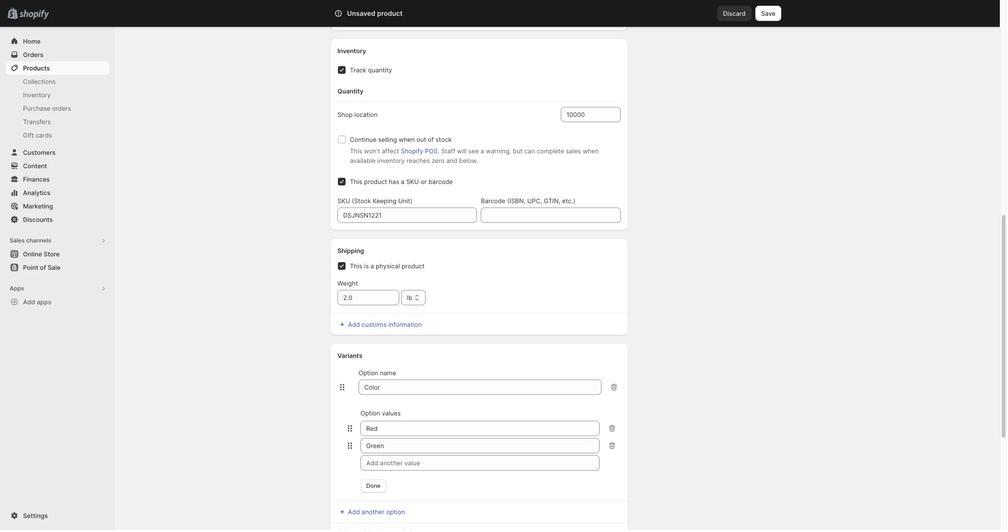 Task type: locate. For each thing, give the bounding box(es) containing it.
product right physical in the left of the page
[[402, 262, 425, 270]]

purchase
[[23, 105, 50, 112]]

online store link
[[6, 247, 109, 261]]

1 vertical spatial product
[[364, 178, 387, 186]]

Add another value text field
[[361, 456, 600, 471]]

add left customs
[[348, 321, 360, 329]]

gift cards
[[23, 131, 52, 139]]

0 horizontal spatial when
[[399, 136, 415, 144]]

settings link
[[6, 509, 109, 523]]

can
[[525, 147, 535, 155]]

inventory
[[378, 157, 405, 165]]

1 this from the top
[[350, 147, 362, 155]]

has
[[389, 178, 399, 186]]

0 vertical spatial this
[[350, 147, 362, 155]]

sku
[[406, 178, 419, 186], [338, 197, 350, 205]]

barcode
[[429, 178, 453, 186]]

None text field
[[361, 421, 600, 437]]

a right see
[[481, 147, 484, 155]]

0 horizontal spatial inventory
[[23, 91, 51, 99]]

1 vertical spatial of
[[40, 264, 46, 271]]

shopify
[[401, 147, 423, 155]]

(isbn,
[[507, 197, 526, 205]]

and
[[447, 157, 458, 165]]

2 vertical spatial add
[[348, 508, 360, 516]]

staff
[[441, 147, 456, 155]]

0 horizontal spatial of
[[40, 264, 46, 271]]

add another option button
[[332, 506, 411, 519]]

when
[[399, 136, 415, 144], [583, 147, 599, 155]]

online store button
[[0, 247, 115, 261]]

orders
[[52, 105, 71, 112]]

a
[[481, 147, 484, 155], [401, 178, 405, 186], [371, 262, 374, 270]]

1 vertical spatial sku
[[338, 197, 350, 205]]

0 vertical spatial inventory
[[338, 47, 366, 55]]

unit)
[[398, 197, 413, 205]]

this up available
[[350, 147, 362, 155]]

product right the unsaved
[[377, 9, 403, 17]]

customs
[[362, 321, 387, 329]]

variants
[[338, 352, 363, 360]]

continue
[[350, 136, 377, 144]]

reaches
[[407, 157, 430, 165]]

1 horizontal spatial of
[[428, 136, 434, 144]]

apps
[[37, 298, 51, 306]]

sku left or
[[406, 178, 419, 186]]

gift cards link
[[6, 129, 109, 142]]

sku (stock keeping unit)
[[338, 197, 413, 205]]

track quantity
[[350, 66, 392, 74]]

add for add another option
[[348, 508, 360, 516]]

available
[[350, 157, 376, 165]]

1 vertical spatial add
[[348, 321, 360, 329]]

shop location
[[338, 111, 378, 119]]

3 this from the top
[[350, 262, 362, 270]]

add
[[23, 298, 35, 306], [348, 321, 360, 329], [348, 508, 360, 516]]

1 vertical spatial option
[[361, 410, 380, 417]]

collections
[[23, 78, 56, 85]]

when right the sales
[[583, 147, 599, 155]]

add left 'apps'
[[23, 298, 35, 306]]

0 vertical spatial when
[[399, 136, 415, 144]]

done button
[[361, 480, 387, 493]]

physical
[[376, 262, 400, 270]]

2 this from the top
[[350, 178, 362, 186]]

cards
[[36, 131, 52, 139]]

a right 'is'
[[371, 262, 374, 270]]

option left name
[[359, 369, 378, 377]]

add left another
[[348, 508, 360, 516]]

inventory link
[[6, 88, 109, 102]]

1 horizontal spatial when
[[583, 147, 599, 155]]

0 horizontal spatial sku
[[338, 197, 350, 205]]

when up shopify
[[399, 136, 415, 144]]

discounts
[[23, 216, 53, 223]]

this up the (stock
[[350, 178, 362, 186]]

discard
[[723, 10, 746, 17]]

lb
[[407, 294, 412, 302]]

sale
[[48, 264, 60, 271]]

2 vertical spatial a
[[371, 262, 374, 270]]

search button
[[361, 6, 639, 21]]

sku left the (stock
[[338, 197, 350, 205]]

Weight text field
[[338, 290, 399, 306]]

inventory up the track
[[338, 47, 366, 55]]

shop
[[338, 111, 353, 119]]

0 vertical spatial option
[[359, 369, 378, 377]]

of
[[428, 136, 434, 144], [40, 264, 46, 271]]

inventory up "purchase"
[[23, 91, 51, 99]]

0 vertical spatial sku
[[406, 178, 419, 186]]

1 vertical spatial when
[[583, 147, 599, 155]]

of right "out"
[[428, 136, 434, 144]]

of left sale
[[40, 264, 46, 271]]

0 vertical spatial product
[[377, 9, 403, 17]]

selling
[[378, 136, 397, 144]]

2 horizontal spatial a
[[481, 147, 484, 155]]

marketing link
[[6, 199, 109, 213]]

point of sale link
[[6, 261, 109, 274]]

discounts link
[[6, 213, 109, 226]]

1 vertical spatial a
[[401, 178, 405, 186]]

this
[[350, 147, 362, 155], [350, 178, 362, 186], [350, 262, 362, 270]]

will
[[457, 147, 467, 155]]

0 horizontal spatial a
[[371, 262, 374, 270]]

but
[[513, 147, 523, 155]]

1 vertical spatial this
[[350, 178, 362, 186]]

this for this product has a sku or barcode
[[350, 178, 362, 186]]

None number field
[[561, 107, 606, 122]]

content link
[[6, 159, 109, 173]]

affect
[[382, 147, 399, 155]]

this left 'is'
[[350, 262, 362, 270]]

products link
[[6, 61, 109, 75]]

0 vertical spatial add
[[23, 298, 35, 306]]

warning,
[[486, 147, 511, 155]]

sales
[[10, 237, 25, 244]]

None text field
[[361, 438, 600, 454]]

orders link
[[6, 48, 109, 61]]

2 vertical spatial this
[[350, 262, 362, 270]]

quantity
[[338, 87, 364, 95]]

stock
[[436, 136, 452, 144]]

0 vertical spatial a
[[481, 147, 484, 155]]

a inside . staff will see a warning, but can complete sales when available inventory reaches zero and below.
[[481, 147, 484, 155]]

Barcode (ISBN, UPC, GTIN, etc.) text field
[[481, 208, 621, 223]]

option left values
[[361, 410, 380, 417]]

add inside 'button'
[[23, 298, 35, 306]]

a right has
[[401, 178, 405, 186]]

product left has
[[364, 178, 387, 186]]

product for this
[[364, 178, 387, 186]]



Task type: vqa. For each thing, say whether or not it's contained in the screenshot.
Enter time Text Field
no



Task type: describe. For each thing, give the bounding box(es) containing it.
or
[[421, 178, 427, 186]]

won't
[[364, 147, 380, 155]]

analytics link
[[6, 186, 109, 199]]

product for unsaved
[[377, 9, 403, 17]]

option name
[[359, 369, 396, 377]]

0 vertical spatial of
[[428, 136, 434, 144]]

is
[[364, 262, 369, 270]]

Size text field
[[359, 380, 602, 395]]

quantity
[[368, 66, 392, 74]]

store
[[44, 250, 60, 258]]

this for this won't affect shopify pos
[[350, 147, 362, 155]]

channels
[[26, 237, 51, 244]]

purchase orders
[[23, 105, 71, 112]]

sales
[[566, 147, 581, 155]]

purchase orders link
[[6, 102, 109, 115]]

online store
[[23, 250, 60, 258]]

sales channels
[[10, 237, 51, 244]]

(stock
[[352, 197, 371, 205]]

add customs information button
[[332, 318, 627, 332]]

add another option
[[348, 508, 405, 516]]

collections link
[[6, 75, 109, 88]]

add apps button
[[6, 295, 109, 309]]

add for add customs information
[[348, 321, 360, 329]]

1 horizontal spatial sku
[[406, 178, 419, 186]]

point of sale button
[[0, 261, 115, 274]]

name
[[380, 369, 396, 377]]

1 horizontal spatial inventory
[[338, 47, 366, 55]]

content
[[23, 162, 47, 170]]

settings
[[23, 512, 48, 520]]

transfers link
[[6, 115, 109, 129]]

sales channels button
[[6, 234, 109, 247]]

add customs information
[[348, 321, 422, 329]]

zero
[[432, 157, 445, 165]]

of inside button
[[40, 264, 46, 271]]

gtin,
[[544, 197, 561, 205]]

keeping
[[373, 197, 397, 205]]

2 vertical spatial product
[[402, 262, 425, 270]]

gift
[[23, 131, 34, 139]]

pos
[[425, 147, 438, 155]]

when inside . staff will see a warning, but can complete sales when available inventory reaches zero and below.
[[583, 147, 599, 155]]

customers
[[23, 149, 56, 156]]

customers link
[[6, 146, 109, 159]]

done
[[366, 483, 381, 490]]

option
[[386, 508, 405, 516]]

this product has a sku or barcode
[[350, 178, 453, 186]]

option values
[[361, 410, 401, 417]]

marketing
[[23, 202, 53, 210]]

option for option values
[[361, 410, 380, 417]]

home
[[23, 37, 41, 45]]

finances
[[23, 176, 50, 183]]

barcode
[[481, 197, 506, 205]]

see
[[469, 147, 479, 155]]

apps
[[10, 285, 24, 292]]

unsaved product
[[347, 9, 403, 17]]

search
[[377, 10, 397, 17]]

complete
[[537, 147, 564, 155]]

weight
[[338, 280, 358, 287]]

unsaved
[[347, 9, 376, 17]]

shopify image
[[19, 10, 49, 20]]

SKU (Stock Keeping Unit) text field
[[338, 208, 477, 223]]

etc.)
[[562, 197, 576, 205]]

add apps
[[23, 298, 51, 306]]

1 vertical spatial inventory
[[23, 91, 51, 99]]

this won't affect shopify pos
[[350, 147, 438, 155]]

this is a physical product
[[350, 262, 425, 270]]

apps button
[[6, 282, 109, 295]]

analytics
[[23, 189, 50, 197]]

information
[[389, 321, 422, 329]]

continue selling when out of stock
[[350, 136, 452, 144]]

finances link
[[6, 173, 109, 186]]

point
[[23, 264, 38, 271]]

save
[[761, 10, 776, 17]]

transfers
[[23, 118, 51, 126]]

below.
[[459, 157, 478, 165]]

products
[[23, 64, 50, 72]]

save button
[[756, 6, 782, 21]]

discard button
[[718, 6, 752, 21]]

orders
[[23, 51, 43, 59]]

1 horizontal spatial a
[[401, 178, 405, 186]]

. staff will see a warning, but can complete sales when available inventory reaches zero and below.
[[350, 147, 599, 165]]

barcode (isbn, upc, gtin, etc.)
[[481, 197, 576, 205]]

add for add apps
[[23, 298, 35, 306]]

this for this is a physical product
[[350, 262, 362, 270]]

option for option name
[[359, 369, 378, 377]]

location
[[355, 111, 378, 119]]

track
[[350, 66, 366, 74]]



